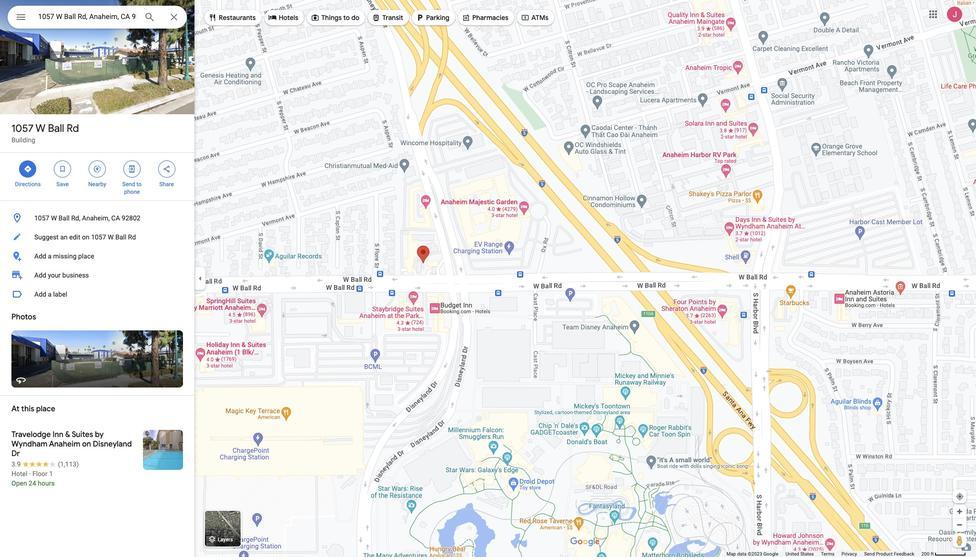 Task type: vqa. For each thing, say whether or not it's contained in the screenshot.


Task type: describe. For each thing, give the bounding box(es) containing it.
anaheim
[[49, 440, 80, 449]]

to inside  things to do
[[343, 13, 350, 22]]

add for add a missing place
[[34, 253, 46, 260]]

product
[[876, 552, 893, 557]]

(1,113)
[[58, 461, 79, 469]]

add your business
[[34, 272, 89, 279]]

200
[[922, 552, 930, 557]]

at
[[11, 405, 19, 414]]

hotel
[[11, 470, 27, 478]]


[[311, 12, 319, 23]]

 things to do
[[311, 12, 360, 23]]


[[208, 12, 217, 23]]

label
[[53, 291, 67, 298]]

 hotels
[[268, 12, 298, 23]]

open
[[11, 480, 27, 488]]


[[128, 164, 136, 174]]

 pharmacies
[[462, 12, 509, 23]]

business
[[62, 272, 89, 279]]

restaurants
[[219, 13, 256, 22]]

google
[[763, 552, 778, 557]]

rd inside the 1057 w ball rd building
[[67, 122, 79, 135]]

ft
[[931, 552, 934, 557]]

add a label button
[[0, 285, 194, 304]]

dr
[[11, 449, 20, 459]]

building
[[11, 136, 35, 144]]

1057 W Ball Rd, Anaheim, CA 92802 field
[[8, 6, 187, 29]]

transit
[[382, 13, 403, 22]]

add a label
[[34, 291, 67, 298]]

send product feedback
[[864, 552, 914, 557]]

parking
[[426, 13, 449, 22]]

3.9 stars 1,113 reviews image
[[11, 460, 79, 469]]


[[372, 12, 380, 23]]

add for add a label
[[34, 291, 46, 298]]

ball for rd
[[48, 122, 64, 135]]

wyndham
[[11, 440, 47, 449]]

privacy
[[842, 552, 857, 557]]

suggest
[[34, 234, 59, 241]]


[[462, 12, 470, 23]]


[[93, 164, 102, 174]]

collapse side panel image
[[195, 274, 205, 284]]

a for missing
[[48, 253, 51, 260]]

atms
[[531, 13, 549, 22]]

zoom in image
[[956, 509, 963, 516]]

inn
[[53, 430, 63, 440]]

disneyland
[[93, 440, 132, 449]]

share
[[159, 181, 174, 188]]

24
[[29, 480, 36, 488]]

anaheim,
[[82, 214, 110, 222]]

show your location image
[[956, 493, 964, 501]]

google maps element
[[0, 0, 976, 558]]

states
[[800, 552, 814, 557]]

send product feedback button
[[864, 551, 914, 558]]

zoom out image
[[956, 522, 963, 529]]

save
[[56, 181, 69, 188]]


[[268, 12, 277, 23]]

©2023
[[748, 552, 762, 557]]

send for send to phone
[[122, 181, 135, 188]]


[[162, 164, 171, 174]]

suites
[[72, 430, 93, 440]]

1057 w ball rd, anaheim, ca 92802
[[34, 214, 140, 222]]

hours
[[38, 480, 55, 488]]

edit
[[69, 234, 80, 241]]

this
[[21, 405, 34, 414]]

w for rd,
[[51, 214, 57, 222]]

things
[[321, 13, 342, 22]]

 parking
[[416, 12, 449, 23]]



Task type: locate. For each thing, give the bounding box(es) containing it.
google account: james peterson  
(james.peterson1902@gmail.com) image
[[947, 6, 962, 22]]

w for rd
[[36, 122, 45, 135]]

0 vertical spatial on
[[82, 234, 89, 241]]

to up phone
[[136, 181, 142, 188]]

0 horizontal spatial rd
[[67, 122, 79, 135]]

privacy button
[[842, 551, 857, 558]]

layers
[[218, 537, 233, 544]]

ball up 
[[48, 122, 64, 135]]

ball down ca
[[115, 234, 126, 241]]

1 vertical spatial on
[[82, 440, 91, 449]]

place
[[78, 253, 94, 260], [36, 405, 55, 414]]

0 horizontal spatial w
[[36, 122, 45, 135]]

0 vertical spatial to
[[343, 13, 350, 22]]

1 vertical spatial w
[[51, 214, 57, 222]]

a
[[48, 253, 51, 260], [48, 291, 51, 298]]

united
[[786, 552, 799, 557]]

0 horizontal spatial place
[[36, 405, 55, 414]]

suggest an edit on 1057 w ball rd
[[34, 234, 136, 241]]

to
[[343, 13, 350, 22], [136, 181, 142, 188]]

1 vertical spatial place
[[36, 405, 55, 414]]

a for label
[[48, 291, 51, 298]]

1 vertical spatial add
[[34, 272, 46, 279]]

ball inside the 1057 w ball rd building
[[48, 122, 64, 135]]

1 horizontal spatial 1057
[[34, 214, 49, 222]]

1 horizontal spatial rd
[[128, 234, 136, 241]]

2 vertical spatial w
[[108, 234, 114, 241]]

add a missing place
[[34, 253, 94, 260]]

add inside button
[[34, 253, 46, 260]]

send left product at the right of the page
[[864, 552, 875, 557]]

w inside 'button'
[[108, 234, 114, 241]]

send to phone
[[122, 181, 142, 195]]

0 vertical spatial rd
[[67, 122, 79, 135]]

2 vertical spatial add
[[34, 291, 46, 298]]

1057 down 1057 w ball rd, anaheim, ca 92802 button at the left of the page
[[91, 234, 106, 241]]

ball inside 'button'
[[115, 234, 126, 241]]

by
[[95, 430, 104, 440]]

add left the your
[[34, 272, 46, 279]]

actions for 1057 w ball rd region
[[0, 153, 194, 201]]

terms
[[821, 552, 835, 557]]

 search field
[[8, 6, 187, 31]]

nearby
[[88, 181, 106, 188]]

none field inside the 1057 w ball rd, anaheim, ca 92802 field
[[38, 11, 136, 22]]

0 vertical spatial place
[[78, 253, 94, 260]]

1 horizontal spatial place
[[78, 253, 94, 260]]

rd
[[67, 122, 79, 135], [128, 234, 136, 241]]

floor
[[32, 470, 48, 478]]

photos
[[11, 313, 36, 322]]

rd inside 'button'
[[128, 234, 136, 241]]

1057 up building
[[11, 122, 34, 135]]

0 horizontal spatial send
[[122, 181, 135, 188]]

ball inside button
[[59, 214, 70, 222]]

2 vertical spatial 1057
[[91, 234, 106, 241]]

map
[[727, 552, 736, 557]]

show street view coverage image
[[953, 534, 967, 548]]

1057 inside button
[[34, 214, 49, 222]]

footer inside google maps element
[[727, 551, 922, 558]]

add your business link
[[0, 266, 194, 285]]

a left missing
[[48, 253, 51, 260]]

1057 w ball rd building
[[11, 122, 79, 144]]

0 vertical spatial send
[[122, 181, 135, 188]]

 restaurants
[[208, 12, 256, 23]]

pharmacies
[[472, 13, 509, 22]]

0 vertical spatial 1057
[[11, 122, 34, 135]]

directions
[[15, 181, 41, 188]]

rd,
[[71, 214, 80, 222]]

None field
[[38, 11, 136, 22]]

200 ft button
[[922, 552, 966, 557]]


[[24, 164, 32, 174]]

2 horizontal spatial 1057
[[91, 234, 106, 241]]

your
[[48, 272, 61, 279]]

phone
[[124, 189, 140, 195]]

0 vertical spatial ball
[[48, 122, 64, 135]]

2 add from the top
[[34, 272, 46, 279]]

add down 'suggest'
[[34, 253, 46, 260]]

1057 up 'suggest'
[[34, 214, 49, 222]]


[[416, 12, 424, 23]]

suggest an edit on 1057 w ball rd button
[[0, 228, 194, 247]]

1 horizontal spatial w
[[51, 214, 57, 222]]

travelodge inn & suites by wyndham anaheim on disneyland dr
[[11, 430, 132, 459]]

to left do
[[343, 13, 350, 22]]

a inside add a missing place button
[[48, 253, 51, 260]]

2 horizontal spatial w
[[108, 234, 114, 241]]

0 vertical spatial w
[[36, 122, 45, 135]]

 transit
[[372, 12, 403, 23]]

1057 for rd,
[[34, 214, 49, 222]]

add
[[34, 253, 46, 260], [34, 272, 46, 279], [34, 291, 46, 298]]

at this place
[[11, 405, 55, 414]]

on inside travelodge inn & suites by wyndham anaheim on disneyland dr
[[82, 440, 91, 449]]

on inside 'button'
[[82, 234, 89, 241]]

1057 for rd
[[11, 122, 34, 135]]

0 vertical spatial a
[[48, 253, 51, 260]]

0 horizontal spatial 1057
[[11, 122, 34, 135]]

footer containing map data ©2023 google
[[727, 551, 922, 558]]

united states
[[786, 552, 814, 557]]

2 a from the top
[[48, 291, 51, 298]]

1 a from the top
[[48, 253, 51, 260]]


[[58, 164, 67, 174]]

hotels
[[279, 13, 298, 22]]

missing
[[53, 253, 77, 260]]

 button
[[8, 6, 34, 31]]

3 add from the top
[[34, 291, 46, 298]]

travelodge
[[11, 430, 51, 440]]

1 vertical spatial ball
[[59, 214, 70, 222]]

on left by
[[82, 440, 91, 449]]

1057 w ball rd, anaheim, ca 92802 button
[[0, 209, 194, 228]]

feedback
[[894, 552, 914, 557]]

place right this
[[36, 405, 55, 414]]

a inside add a label "button"
[[48, 291, 51, 298]]

to inside send to phone
[[136, 181, 142, 188]]

2 vertical spatial ball
[[115, 234, 126, 241]]

0 vertical spatial add
[[34, 253, 46, 260]]

1 horizontal spatial send
[[864, 552, 875, 557]]

on right edit at the top left of page
[[82, 234, 89, 241]]

ca
[[111, 214, 120, 222]]

w inside the 1057 w ball rd building
[[36, 122, 45, 135]]

1
[[49, 470, 53, 478]]

send up phone
[[122, 181, 135, 188]]

send inside button
[[864, 552, 875, 557]]

rd up 
[[67, 122, 79, 135]]

1 vertical spatial rd
[[128, 234, 136, 241]]

place inside button
[[78, 253, 94, 260]]

200 ft
[[922, 552, 934, 557]]

1 vertical spatial to
[[136, 181, 142, 188]]

92802
[[122, 214, 140, 222]]

·
[[29, 470, 31, 478]]

united states button
[[786, 551, 814, 558]]

send
[[122, 181, 135, 188], [864, 552, 875, 557]]

add a missing place button
[[0, 247, 194, 266]]

w inside button
[[51, 214, 57, 222]]

add inside "button"
[[34, 291, 46, 298]]

send inside send to phone
[[122, 181, 135, 188]]

add for add your business
[[34, 272, 46, 279]]

1 vertical spatial 1057
[[34, 214, 49, 222]]

3.9
[[11, 461, 21, 469]]

 atms
[[521, 12, 549, 23]]


[[521, 12, 530, 23]]

hotel · floor 1 open 24 hours
[[11, 470, 55, 488]]

1 vertical spatial send
[[864, 552, 875, 557]]

1057 inside 'button'
[[91, 234, 106, 241]]

w
[[36, 122, 45, 135], [51, 214, 57, 222], [108, 234, 114, 241]]

map data ©2023 google
[[727, 552, 778, 557]]

send for send product feedback
[[864, 552, 875, 557]]

&
[[65, 430, 70, 440]]

1 vertical spatial a
[[48, 291, 51, 298]]

ball for rd,
[[59, 214, 70, 222]]

rd down 92802
[[128, 234, 136, 241]]

add left label on the bottom
[[34, 291, 46, 298]]

do
[[351, 13, 360, 22]]

terms button
[[821, 551, 835, 558]]

1 horizontal spatial to
[[343, 13, 350, 22]]

1 add from the top
[[34, 253, 46, 260]]

ball left 'rd,'
[[59, 214, 70, 222]]

1057 w ball rd main content
[[0, 0, 194, 558]]

1057 inside the 1057 w ball rd building
[[11, 122, 34, 135]]

on
[[82, 234, 89, 241], [82, 440, 91, 449]]


[[15, 10, 27, 24]]

footer
[[727, 551, 922, 558]]

a left label on the bottom
[[48, 291, 51, 298]]

0 horizontal spatial to
[[136, 181, 142, 188]]

data
[[737, 552, 747, 557]]

place down suggest an edit on 1057 w ball rd
[[78, 253, 94, 260]]

an
[[60, 234, 68, 241]]



